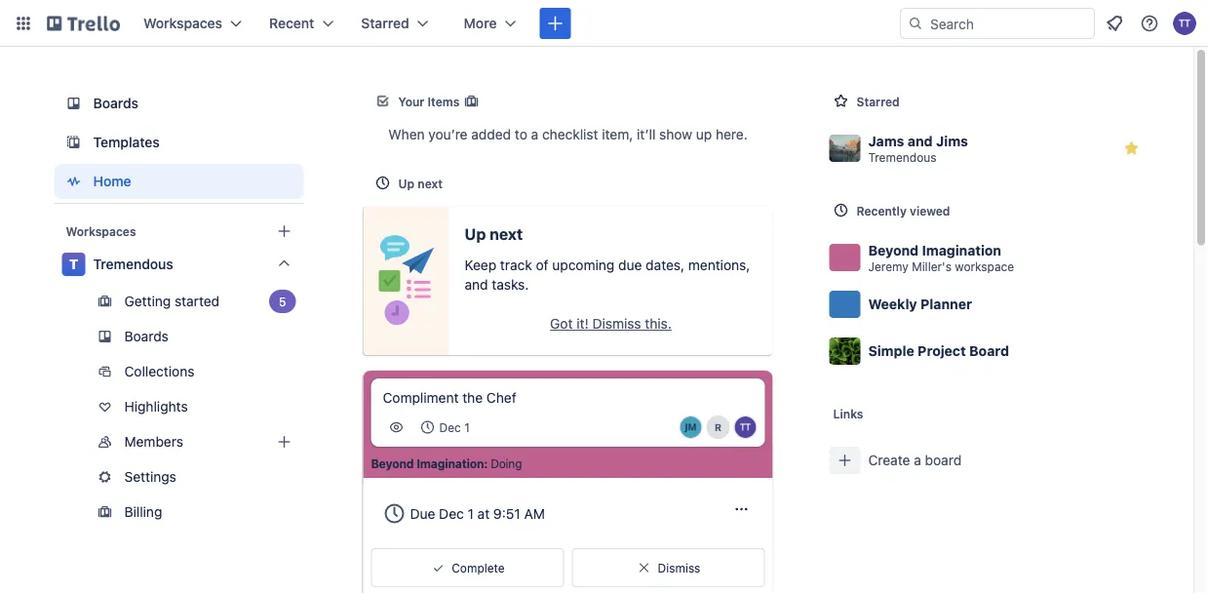 Task type: locate. For each thing, give the bounding box(es) containing it.
1 vertical spatial and
[[465, 277, 488, 293]]

got it! dismiss this. button
[[465, 308, 757, 339]]

members link
[[54, 426, 304, 458]]

complete button
[[371, 548, 564, 587]]

workspaces inside workspaces dropdown button
[[143, 15, 222, 31]]

workspaces button
[[132, 8, 254, 39]]

1 horizontal spatial tremendous
[[869, 151, 937, 164]]

dec 1
[[439, 420, 470, 434]]

0 vertical spatial starred
[[361, 15, 409, 31]]

0 vertical spatial dec
[[439, 420, 461, 434]]

0 vertical spatial boards link
[[54, 86, 304, 121]]

due dec 1 at 9:51 am
[[410, 505, 545, 521]]

complete
[[452, 561, 505, 575]]

next down "you're"
[[418, 177, 443, 190]]

got
[[550, 316, 573, 332]]

1 vertical spatial starred
[[857, 95, 900, 108]]

1 vertical spatial dismiss
[[658, 561, 701, 575]]

collections
[[124, 363, 195, 379]]

1 vertical spatial up
[[465, 225, 486, 243]]

0 horizontal spatial beyond
[[371, 457, 414, 470]]

1 left at
[[468, 505, 474, 521]]

next
[[418, 177, 443, 190], [490, 225, 523, 243]]

imagination for beyond imagination jeremy miller's workspace
[[922, 242, 1002, 258]]

due
[[619, 257, 642, 273]]

imagination down dec 1 at the left of the page
[[417, 457, 484, 470]]

up up keep
[[465, 225, 486, 243]]

dec down compliment the chef
[[439, 420, 461, 434]]

boards down getting
[[124, 328, 169, 344]]

1 horizontal spatial up next
[[465, 225, 523, 243]]

dec
[[439, 420, 461, 434], [439, 505, 464, 521]]

1 vertical spatial boards
[[124, 328, 169, 344]]

beyond up jeremy
[[869, 242, 919, 258]]

a inside button
[[914, 452, 922, 468]]

boards link
[[54, 86, 304, 121], [54, 321, 304, 352]]

0 horizontal spatial tremendous
[[93, 256, 173, 272]]

compliment
[[383, 390, 459, 406]]

starred up jams
[[857, 95, 900, 108]]

1 vertical spatial beyond
[[371, 457, 414, 470]]

template board image
[[62, 131, 85, 154]]

0 vertical spatial boards
[[93, 95, 139, 111]]

the
[[463, 390, 483, 406]]

:
[[484, 457, 488, 470]]

project
[[918, 343, 966, 359]]

switch to… image
[[14, 14, 33, 33]]

up next up keep
[[465, 225, 523, 243]]

when
[[388, 126, 425, 142]]

2 dec from the top
[[439, 505, 464, 521]]

your
[[398, 95, 425, 108]]

keep
[[465, 257, 497, 273]]

doing
[[491, 457, 522, 470]]

beyond up 'due'
[[371, 457, 414, 470]]

board
[[970, 343, 1010, 359]]

imagination inside beyond imagination jeremy miller's workspace
[[922, 242, 1002, 258]]

1 vertical spatial 1
[[468, 505, 474, 521]]

1 horizontal spatial and
[[908, 133, 933, 149]]

you're
[[429, 126, 468, 142]]

up next
[[398, 177, 443, 190], [465, 225, 523, 243]]

1 boards link from the top
[[54, 86, 304, 121]]

dates,
[[646, 257, 685, 273]]

a
[[531, 126, 539, 142], [914, 452, 922, 468]]

more
[[464, 15, 497, 31]]

a left "board"
[[914, 452, 922, 468]]

add image
[[273, 430, 296, 454]]

0 horizontal spatial a
[[531, 126, 539, 142]]

collections link
[[54, 356, 304, 387]]

highlights
[[124, 398, 188, 415]]

next up track
[[490, 225, 523, 243]]

beyond
[[869, 242, 919, 258], [371, 457, 414, 470]]

0 vertical spatial imagination
[[922, 242, 1002, 258]]

dec right 'due'
[[439, 505, 464, 521]]

item,
[[602, 126, 633, 142]]

up
[[398, 177, 415, 190], [465, 225, 486, 243]]

got it! dismiss this.
[[550, 316, 672, 332]]

0 horizontal spatial and
[[465, 277, 488, 293]]

0 horizontal spatial next
[[418, 177, 443, 190]]

1
[[464, 420, 470, 434], [468, 505, 474, 521]]

a right to on the top left of page
[[531, 126, 539, 142]]

starred
[[361, 15, 409, 31], [857, 95, 900, 108]]

billing
[[124, 504, 162, 520]]

workspaces
[[143, 15, 222, 31], [66, 224, 136, 238]]

weekly planner
[[869, 296, 973, 312]]

and inside "keep track of upcoming due dates, mentions, and tasks."
[[465, 277, 488, 293]]

boards
[[93, 95, 139, 111], [124, 328, 169, 344]]

1 horizontal spatial dismiss
[[658, 561, 701, 575]]

2 boards link from the top
[[54, 321, 304, 352]]

1 vertical spatial a
[[914, 452, 922, 468]]

1 down the
[[464, 420, 470, 434]]

keep track of upcoming due dates, mentions, and tasks.
[[465, 257, 750, 293]]

0 vertical spatial dismiss
[[593, 316, 641, 332]]

show
[[660, 126, 693, 142]]

0 vertical spatial and
[[908, 133, 933, 149]]

jims
[[937, 133, 969, 149]]

up next down "when"
[[398, 177, 443, 190]]

your items
[[398, 95, 460, 108]]

1 horizontal spatial a
[[914, 452, 922, 468]]

0 vertical spatial tremendous
[[869, 151, 937, 164]]

tremendous
[[869, 151, 937, 164], [93, 256, 173, 272]]

0 horizontal spatial up
[[398, 177, 415, 190]]

dismiss
[[593, 316, 641, 332], [658, 561, 701, 575]]

tremendous up getting
[[93, 256, 173, 272]]

0 vertical spatial 1
[[464, 420, 470, 434]]

1 horizontal spatial workspaces
[[143, 15, 222, 31]]

0 horizontal spatial starred
[[361, 15, 409, 31]]

up down "when"
[[398, 177, 415, 190]]

boards up templates
[[93, 95, 139, 111]]

tasks.
[[492, 277, 529, 293]]

of
[[536, 257, 549, 273]]

0 vertical spatial beyond
[[869, 242, 919, 258]]

1 vertical spatial up next
[[465, 225, 523, 243]]

it!
[[577, 316, 589, 332]]

jams
[[869, 133, 905, 149]]

1 horizontal spatial beyond
[[869, 242, 919, 258]]

r
[[715, 421, 722, 433]]

0 vertical spatial next
[[418, 177, 443, 190]]

and left jims
[[908, 133, 933, 149]]

recently viewed
[[857, 204, 951, 218]]

5
[[279, 295, 286, 308]]

compliment the chef
[[383, 390, 517, 406]]

0 vertical spatial a
[[531, 126, 539, 142]]

1 vertical spatial boards link
[[54, 321, 304, 352]]

starred up your
[[361, 15, 409, 31]]

beyond inside beyond imagination jeremy miller's workspace
[[869, 242, 919, 258]]

0 vertical spatial up next
[[398, 177, 443, 190]]

dismiss inside button
[[658, 561, 701, 575]]

starred inside popup button
[[361, 15, 409, 31]]

1 vertical spatial dec
[[439, 505, 464, 521]]

0 horizontal spatial dismiss
[[593, 316, 641, 332]]

boards link up collections link
[[54, 321, 304, 352]]

0 vertical spatial workspaces
[[143, 15, 222, 31]]

boards link up templates link
[[54, 86, 304, 121]]

0 horizontal spatial imagination
[[417, 457, 484, 470]]

track
[[500, 257, 532, 273]]

Search field
[[924, 9, 1094, 38]]

1 horizontal spatial imagination
[[922, 242, 1002, 258]]

tremendous down jams
[[869, 151, 937, 164]]

1 horizontal spatial starred
[[857, 95, 900, 108]]

and
[[908, 133, 933, 149], [465, 277, 488, 293]]

1 horizontal spatial next
[[490, 225, 523, 243]]

and down keep
[[465, 277, 488, 293]]

imagination up the "workspace"
[[922, 242, 1002, 258]]

1 vertical spatial next
[[490, 225, 523, 243]]

1 vertical spatial workspaces
[[66, 224, 136, 238]]

1 vertical spatial imagination
[[417, 457, 484, 470]]



Task type: vqa. For each thing, say whether or not it's contained in the screenshot.
'beyond imagination : doing'
yes



Task type: describe. For each thing, give the bounding box(es) containing it.
checklist
[[542, 126, 598, 142]]

create
[[869, 452, 911, 468]]

it'll
[[637, 126, 656, 142]]

templates
[[93, 134, 160, 150]]

to
[[515, 126, 528, 142]]

back to home image
[[47, 8, 120, 39]]

chef
[[487, 390, 517, 406]]

simple project board
[[869, 343, 1010, 359]]

home
[[93, 173, 131, 189]]

1 vertical spatial tremendous
[[93, 256, 173, 272]]

miller's
[[912, 260, 952, 274]]

beyond imagination link
[[371, 456, 484, 471]]

weekly
[[869, 296, 918, 312]]

jeremy
[[869, 260, 909, 274]]

t
[[69, 256, 78, 272]]

more button
[[452, 8, 528, 39]]

started
[[175, 293, 220, 309]]

dismiss button
[[572, 548, 765, 587]]

simple project board link
[[822, 328, 1155, 375]]

weekly planner link
[[822, 281, 1155, 328]]

imagination for beyond imagination : doing
[[417, 457, 484, 470]]

billing link
[[54, 497, 304, 528]]

home link
[[54, 164, 304, 199]]

settings link
[[54, 461, 304, 493]]

beyond for beyond imagination jeremy miller's workspace
[[869, 242, 919, 258]]

highlights link
[[54, 391, 304, 422]]

1 horizontal spatial up
[[465, 225, 486, 243]]

create board or workspace image
[[546, 14, 565, 33]]

this.
[[645, 316, 672, 332]]

0 horizontal spatial workspaces
[[66, 224, 136, 238]]

added
[[471, 126, 511, 142]]

at
[[478, 505, 490, 521]]

beyond imagination : doing
[[371, 457, 522, 470]]

create a board
[[869, 452, 962, 468]]

viewed
[[910, 204, 951, 218]]

board
[[925, 452, 962, 468]]

recent
[[269, 15, 314, 31]]

1 dec from the top
[[439, 420, 461, 434]]

when you're added to a checklist item, it'll show up here.
[[388, 126, 748, 142]]

jams and jims tremendous
[[869, 133, 969, 164]]

create a board button
[[822, 437, 1155, 484]]

items
[[428, 95, 460, 108]]

simple
[[869, 343, 915, 359]]

getting started
[[124, 293, 220, 309]]

recent button
[[258, 8, 346, 39]]

planner
[[921, 296, 973, 312]]

and inside jams and jims tremendous
[[908, 133, 933, 149]]

up
[[696, 126, 712, 142]]

terry turtle (terryturtle) image
[[1174, 12, 1197, 35]]

getting
[[124, 293, 171, 309]]

starred button
[[350, 8, 441, 39]]

mentions,
[[689, 257, 750, 273]]

am
[[524, 505, 545, 521]]

0 vertical spatial up
[[398, 177, 415, 190]]

beyond imagination jeremy miller's workspace
[[869, 242, 1015, 274]]

templates link
[[54, 125, 304, 160]]

beyond for beyond imagination : doing
[[371, 457, 414, 470]]

0 notifications image
[[1103, 12, 1127, 35]]

links
[[834, 407, 864, 420]]

create a workspace image
[[273, 219, 296, 243]]

search image
[[908, 16, 924, 31]]

open information menu image
[[1140, 14, 1160, 33]]

tremendous inside jams and jims tremendous
[[869, 151, 937, 164]]

recently
[[857, 204, 907, 218]]

due
[[410, 505, 435, 521]]

workspace
[[955, 260, 1015, 274]]

here.
[[716, 126, 748, 142]]

home image
[[62, 170, 85, 193]]

settings
[[124, 469, 176, 485]]

0 horizontal spatial up next
[[398, 177, 443, 190]]

members
[[124, 434, 183, 450]]

9:51
[[494, 505, 521, 521]]

board image
[[62, 92, 85, 115]]

dismiss inside button
[[593, 316, 641, 332]]

click to unstar jams and jims. it will be removed from your starred list. image
[[1122, 139, 1142, 158]]

upcoming
[[552, 257, 615, 273]]

primary element
[[0, 0, 1209, 47]]



